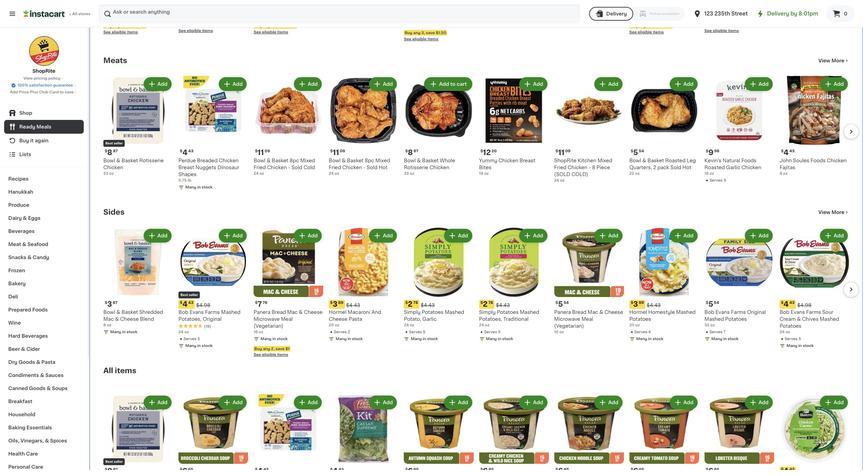 Task type: locate. For each thing, give the bounding box(es) containing it.
bowl for bowl & basket whole rotisserie chicken
[[404, 158, 416, 163]]

oz inside simply potatoes mashed potato, garlic 24 oz ● serves 5
[[410, 323, 415, 327]]

(vegetarian) up 2,
[[254, 324, 284, 329]]

$4.98 up bob evans farms mashed potatoes, original
[[196, 303, 210, 308]]

meal for panera bread mac & cheese microwave meal (vegetarian) 16 oz
[[281, 317, 293, 322]]

best for bob evans farms mashed potatoes, original
[[181, 293, 188, 297]]

seller for bowl & basket rotisserie chicken
[[114, 142, 123, 145]]

mac inside 'panera bread mac & cheese microwave meal (vegetarian) 16 oz'
[[287, 310, 298, 315]]

fried up (sold
[[555, 165, 567, 170]]

& inside bowl & basket 8pc mixed fried chicken - sold cold 24 oz
[[267, 158, 271, 163]]

more for 9
[[832, 58, 845, 63]]

3 up hormel macaroni and cheese pasta 20 oz ● serves 2
[[333, 301, 338, 308]]

microwave
[[555, 317, 581, 322], [254, 317, 280, 322]]

buy
[[555, 16, 563, 20], [179, 23, 187, 27], [706, 23, 713, 27], [104, 24, 112, 28], [254, 24, 262, 28], [630, 24, 638, 28], [405, 31, 413, 35], [19, 138, 29, 143], [254, 347, 262, 351]]

$ 11 09 for shoprite kitchen mixed fried chicken - 8 piece (sold cold)
[[556, 149, 571, 156]]

1 meal from the left
[[582, 317, 594, 322]]

john soules foods chicken fajitas 8 oz
[[780, 158, 847, 175]]

$ 2 78 up potato, in the left bottom of the page
[[406, 301, 418, 308]]

vinegars,
[[21, 439, 44, 443]]

1 09 from the left
[[340, 149, 345, 153]]

sold
[[367, 165, 378, 170], [292, 165, 302, 170], [671, 165, 682, 170]]

2 hormel from the left
[[630, 310, 648, 315]]

None search field
[[99, 4, 580, 23]]

0 vertical spatial 32
[[780, 8, 785, 11]]

2 horizontal spatial 20
[[630, 323, 635, 327]]

$3.89 original price: $4.43 element for homestyle
[[630, 300, 699, 309]]

2 horizontal spatial 16 oz
[[705, 14, 715, 18]]

0 horizontal spatial pasta
[[41, 360, 55, 365]]

3 $ 11 09 from the left
[[255, 149, 270, 156]]

1 vertical spatial item carousel region
[[94, 225, 859, 361]]

0 horizontal spatial $ 2 78
[[406, 301, 418, 308]]

garlic for natural
[[727, 165, 741, 170]]

1 horizontal spatial 33
[[404, 172, 409, 175]]

fried right dinosaur
[[254, 165, 266, 170]]

1 vertical spatial to
[[60, 90, 64, 94]]

0 vertical spatial beverages
[[8, 229, 35, 234]]

0 horizontal spatial 7
[[258, 301, 262, 308]]

2 33 from the left
[[404, 172, 409, 175]]

chicken inside yummy chicken breast bites 18 oz
[[499, 158, 519, 163]]

basket
[[122, 158, 138, 163], [347, 158, 364, 163], [272, 158, 289, 163], [422, 158, 439, 163], [648, 158, 664, 163], [122, 310, 138, 315]]

8 up the "bowl & basket rotisserie chicken 33 oz"
[[107, 149, 112, 156]]

basket for bowl & basket rotisserie chicken
[[122, 158, 138, 163]]

8 down $ 3 87
[[103, 323, 106, 327]]

89
[[338, 301, 344, 305], [639, 301, 644, 305]]

2 fried from the left
[[555, 165, 567, 170]]

0 horizontal spatial $2.78 original price: $4.43 element
[[404, 300, 474, 309]]

3 right by
[[799, 14, 802, 18]]

2 bread from the left
[[272, 310, 286, 315]]

serves
[[785, 14, 798, 18], [710, 179, 723, 182], [334, 330, 347, 334], [484, 330, 497, 334], [710, 330, 723, 334], [409, 330, 422, 334], [635, 330, 648, 334], [184, 337, 197, 341], [785, 337, 798, 341]]

2 (vegetarian) from the left
[[254, 324, 284, 329]]

bowl inside bowl & basket 8pc mixed fried chicken - sold cold 24 oz
[[254, 158, 266, 163]]

0 horizontal spatial 09
[[265, 149, 270, 153]]

$3.89 original price: $4.43 element for macaroni
[[329, 300, 399, 309]]

bread for panera bread mac & cheese microwave meal (vegetarian) 10 oz
[[573, 310, 587, 315]]

view for 11
[[819, 58, 831, 63]]

0 vertical spatial roasted
[[666, 158, 686, 163]]

4 $4.43 from the left
[[647, 303, 661, 308]]

1 8pc from the left
[[365, 158, 374, 163]]

evans inside bob evans farms sour cream & chives mashed potatoes 24 oz ● serves 5
[[791, 310, 805, 315]]

0 horizontal spatial (vegetarian)
[[254, 324, 284, 329]]

to left cart
[[450, 82, 456, 87]]

89 up hormel macaroni and cheese pasta 20 oz ● serves 2
[[338, 301, 344, 305]]

2 inside hormel macaroni and cheese pasta 20 oz ● serves 2
[[348, 330, 350, 334]]

2 89 from the left
[[639, 301, 644, 305]]

1 vertical spatial best
[[181, 293, 188, 297]]

0 horizontal spatial $4.98
[[196, 303, 210, 308]]

cold
[[304, 165, 315, 170]]

bowl
[[103, 158, 115, 163], [329, 158, 341, 163], [254, 158, 266, 163], [404, 158, 416, 163], [630, 158, 642, 163], [103, 310, 115, 315]]

bob inside bob evans farms sour cream & chives mashed potatoes 24 oz ● serves 5
[[780, 310, 790, 315]]

2 microwave from the left
[[254, 317, 280, 322]]

1 horizontal spatial sold
[[367, 165, 378, 170]]

seller for bob evans farms mashed potatoes, original
[[189, 293, 198, 297]]

all stores link
[[23, 4, 91, 23]]

2 horizontal spatial mixed
[[598, 158, 613, 163]]

hormel
[[329, 310, 347, 315], [630, 310, 648, 315]]

evans for mashed
[[716, 310, 730, 315]]

0 horizontal spatial rotisserie
[[139, 158, 164, 163]]

mashed
[[221, 310, 241, 315], [520, 310, 540, 315], [445, 310, 464, 315], [677, 310, 696, 315], [705, 317, 724, 322], [820, 317, 840, 322]]

garlic down natural
[[727, 165, 741, 170]]

roasted for oz
[[705, 165, 725, 170]]

1 11 from the left
[[333, 149, 339, 156]]

1 - from the left
[[363, 165, 366, 170]]

farms for sour
[[807, 310, 822, 315]]

simply potatoes mashed potatoes, traditional 24 oz ● serves 5
[[479, 310, 540, 334]]

breast inside yummy chicken breast bites 18 oz
[[520, 158, 536, 163]]

2 horizontal spatial $ 11 09
[[556, 149, 571, 156]]

1 vertical spatial all
[[103, 367, 113, 374]]

$4.43 for potatoes
[[647, 303, 661, 308]]

● inside 24 oz ● serves 5
[[180, 337, 182, 341]]

$ 5 54 up bob evans farms original mashed potatoes 32 oz ● serves 7
[[706, 301, 720, 308]]

20 inside hormel macaroni and cheese pasta 20 oz ● serves 2
[[329, 323, 334, 327]]

1 78 from the left
[[489, 301, 493, 305]]

1 evans from the left
[[190, 310, 204, 315]]

frozen
[[8, 268, 25, 273]]

1 horizontal spatial all
[[103, 367, 113, 374]]

2 horizontal spatial $ 5 54
[[706, 301, 720, 308]]

shredded
[[139, 310, 163, 315]]

3 evans from the left
[[791, 310, 805, 315]]

$4.43 original price: $4.98 element
[[179, 300, 248, 309], [780, 300, 850, 309], [780, 467, 850, 470]]

54 up quarters,
[[639, 149, 644, 153]]

$ 2 78 for simply potatoes mashed potatoes, traditional
[[481, 301, 493, 308]]

mixed for bowl & basket 8pc mixed fried chicken - sold cold
[[300, 158, 315, 163]]

simply for simply potatoes mashed potatoes, traditional
[[479, 310, 496, 315]]

shoprite up view pricing policy link
[[32, 69, 55, 73]]

16 oz button
[[705, 0, 775, 19]]

$ 2 78 up simply potatoes mashed potatoes, traditional 24 oz ● serves 5
[[481, 301, 493, 308]]

fried
[[329, 165, 341, 170], [555, 165, 567, 170], [254, 165, 266, 170]]

panera up 10
[[555, 310, 571, 315]]

$ 5 54 up quarters,
[[631, 149, 644, 156]]

plus
[[30, 90, 38, 94]]

chicken inside bowl & basket 8pc mixed fried chicken - sold cold 24 oz
[[267, 165, 287, 170]]

dairy & eggs link
[[4, 212, 84, 225]]

1 bread from the left
[[573, 310, 587, 315]]

$3.89 original price: $4.43 element up macaroni
[[329, 300, 399, 309]]

$ 3 89 up hormel macaroni and cheese pasta 20 oz ● serves 2
[[330, 301, 344, 308]]

8pc for hot
[[365, 158, 374, 163]]

add to cart
[[439, 82, 467, 87]]

$ inside $ 3 87
[[105, 301, 107, 305]]

54 up bob evans farms original mashed potatoes 32 oz ● serves 7
[[714, 301, 720, 305]]

1 vertical spatial rotisserie
[[404, 165, 429, 170]]

breakfast link
[[4, 395, 84, 408]]

2 bob from the left
[[705, 310, 715, 315]]

12
[[483, 149, 491, 156]]

ready meals link
[[4, 120, 84, 134]]

8 down the fajitas
[[780, 172, 783, 175]]

87 up the "bowl & basket rotisserie chicken 33 oz"
[[113, 149, 118, 153]]

serves inside hormel macaroni and cheese pasta 20 oz ● serves 2
[[334, 330, 347, 334]]

delivery inside button
[[607, 11, 627, 16]]

hot for 5
[[683, 165, 692, 170]]

(vegetarian) inside 'panera bread mac & cheese microwave meal (vegetarian) 16 oz'
[[254, 324, 284, 329]]

shoprite up (sold
[[555, 158, 577, 163]]

1 horizontal spatial original
[[748, 310, 766, 315]]

1 (vegetarian) from the left
[[555, 324, 584, 329]]

2 down macaroni
[[348, 330, 350, 334]]

2 horizontal spatial farms
[[807, 310, 822, 315]]

$ 11 09 up bowl & basket 8pc mixed fried chicken - sold cold 24 oz
[[255, 149, 270, 156]]

sold inside bowl & basket 8pc mixed fried chicken - sold cold 24 oz
[[292, 165, 302, 170]]

0 horizontal spatial mac
[[103, 317, 114, 322]]

item carousel region for meats
[[94, 73, 859, 197]]

(vegetarian) up 10
[[555, 324, 584, 329]]

1 vertical spatial seller
[[189, 293, 198, 297]]

11 up (sold
[[558, 149, 565, 156]]

care down vinegars,
[[26, 452, 38, 456]]

0 horizontal spatial 20
[[329, 323, 334, 327]]

- inside shoprite kitchen mixed fried chicken - 8 piece (sold cold) 24 oz
[[589, 165, 591, 170]]

fried right cold
[[329, 165, 341, 170]]

43 up john
[[790, 149, 795, 153]]

panera bread mac & cheese microwave meal (vegetarian) 16 oz
[[254, 310, 323, 334]]

chicken inside "john soules foods chicken fajitas 8 oz"
[[827, 158, 847, 163]]

cheese
[[605, 310, 624, 315], [304, 310, 323, 315], [120, 317, 139, 322], [329, 317, 348, 322]]

1 vertical spatial shoprite
[[555, 158, 577, 163]]

garlic inside simply potatoes mashed potato, garlic 24 oz ● serves 5
[[423, 317, 437, 322]]

0 horizontal spatial 16 oz
[[103, 8, 113, 11]]

0 horizontal spatial 54
[[564, 301, 569, 305]]

foods inside kevin's natural foods roasted garlic chicken 16 oz ● serves 3
[[742, 158, 757, 163]]

hormel left macaroni
[[329, 310, 347, 315]]

1 microwave from the left
[[555, 317, 581, 322]]

evans inside bob evans farms original mashed potatoes 32 oz ● serves 7
[[716, 310, 730, 315]]

2 11 from the left
[[558, 149, 565, 156]]

- for hot
[[363, 165, 366, 170]]

3 up bowl & basket shredded mac & cheese blend 8 oz
[[107, 301, 112, 308]]

item carousel region containing 3
[[94, 225, 859, 361]]

serves inside 32 oz ● serves 3
[[785, 14, 798, 18]]

chicken inside shoprite kitchen mixed fried chicken - 8 piece (sold cold) 24 oz
[[568, 165, 588, 170]]

$2.78 original price: $4.43 element
[[479, 300, 549, 309], [404, 300, 474, 309]]

microwave down $ 7 76
[[254, 317, 280, 322]]

2 $3.89 original price: $4.43 element from the left
[[630, 300, 699, 309]]

0 horizontal spatial 11
[[258, 149, 264, 156]]

1 $ 11 09 from the left
[[330, 149, 345, 156]]

see
[[555, 22, 562, 26], [179, 29, 186, 33], [705, 29, 712, 33], [103, 30, 111, 34], [254, 30, 261, 34], [630, 30, 637, 34], [404, 37, 412, 41], [254, 353, 261, 357]]

goods
[[19, 360, 35, 365], [29, 386, 46, 391]]

delivery by 8:01pm
[[768, 11, 819, 16]]

evans for potatoes,
[[190, 310, 204, 315]]

& inside panera bread mac & cheese microwave meal (vegetarian) 10 oz
[[600, 310, 604, 315]]

1 horizontal spatial 09
[[340, 149, 345, 153]]

hard beverages link
[[4, 330, 84, 343]]

sold inside bowl & basket roasted leg quarters, 2 pack sold hot 22 oz
[[671, 165, 682, 170]]

2 potatoes, from the left
[[479, 317, 502, 322]]

farms inside bob evans farms sour cream & chives mashed potatoes 24 oz ● serves 5
[[807, 310, 822, 315]]

$ 11 09 for bowl & basket 8pc mixed fried chicken - sold cold
[[255, 149, 270, 156]]

0 vertical spatial more
[[832, 58, 845, 63]]

1 horizontal spatial foods
[[742, 158, 757, 163]]

1 horizontal spatial fried
[[329, 165, 341, 170]]

john
[[780, 158, 792, 163]]

2 8pc from the left
[[290, 158, 299, 163]]

1 horizontal spatial to
[[450, 82, 456, 87]]

goods down condiments & sauces
[[29, 386, 46, 391]]

(vegetarian) for panera bread mac & cheese microwave meal (vegetarian) 10 oz
[[555, 324, 584, 329]]

bread for panera bread mac & cheese microwave meal (vegetarian) 16 oz
[[272, 310, 286, 315]]

11 up bowl & basket 8pc mixed fried chicken - sold hot 24 oz
[[333, 149, 339, 156]]

0 vertical spatial garlic
[[727, 165, 741, 170]]

1 89 from the left
[[338, 301, 344, 305]]

mac inside bowl & basket shredded mac & cheese blend 8 oz
[[103, 317, 114, 322]]

fried inside bowl & basket 8pc mixed fried chicken - sold hot 24 oz
[[329, 165, 341, 170]]

panera down $ 7 76
[[254, 310, 271, 315]]

farms
[[205, 310, 220, 315], [732, 310, 746, 315], [807, 310, 822, 315]]

1 fried from the left
[[329, 165, 341, 170]]

0 horizontal spatial 78
[[413, 301, 418, 305]]

1 more from the top
[[832, 58, 845, 63]]

beverages down the dairy & eggs
[[8, 229, 35, 234]]

2 sold from the left
[[292, 165, 302, 170]]

1 panera from the left
[[555, 310, 571, 315]]

3 mixed from the left
[[300, 158, 315, 163]]

basket inside bowl & basket roasted leg quarters, 2 pack sold hot 22 oz
[[648, 158, 664, 163]]

2 $2.78 original price: $4.43 element from the left
[[404, 300, 474, 309]]

2 78 from the left
[[413, 301, 418, 305]]

2 $ 3 89 from the left
[[631, 301, 644, 308]]

item carousel region
[[94, 73, 859, 197], [94, 225, 859, 361]]

$ 3 89 for hormel homestyle mashed potatoes
[[631, 301, 644, 308]]

roasted up the pack
[[666, 158, 686, 163]]

farms inside bob evans farms original mashed potatoes 32 oz ● serves 7
[[732, 310, 746, 315]]

bob inside bob evans farms original mashed potatoes 32 oz ● serves 7
[[705, 310, 715, 315]]

4 down homestyle
[[649, 330, 651, 334]]

$3.89 original price: $4.43 element up homestyle
[[630, 300, 699, 309]]

panera for panera bread mac & cheese microwave meal (vegetarian) 10 oz
[[555, 310, 571, 315]]

1 horizontal spatial $ 3 89
[[631, 301, 644, 308]]

beer & cider
[[8, 347, 40, 352]]

1 hormel from the left
[[329, 310, 347, 315]]

0 horizontal spatial shoprite
[[32, 69, 55, 73]]

hormel left homestyle
[[630, 310, 648, 315]]

1 horizontal spatial mixed
[[376, 158, 390, 163]]

1 horizontal spatial bob
[[705, 310, 715, 315]]

0 vertical spatial view more link
[[819, 57, 850, 64]]

$2.78 original price: $4.43 element up traditional
[[479, 300, 549, 309]]

32 inside 32 oz ● serves 3
[[780, 8, 785, 11]]

1 $3.89 original price: $4.43 element from the left
[[329, 300, 399, 309]]

3 09 from the left
[[265, 149, 270, 153]]

0 horizontal spatial 8pc
[[290, 158, 299, 163]]

09 up (sold
[[566, 149, 571, 153]]

health care link
[[4, 447, 84, 461]]

bowl & basket whole rotisserie chicken 33 oz
[[404, 158, 455, 175]]

$4.98 up chives
[[798, 303, 812, 308]]

1 view more from the top
[[819, 58, 845, 63]]

3 - from the left
[[288, 165, 290, 170]]

0 vertical spatial breast
[[520, 158, 536, 163]]

1 vertical spatial care
[[31, 465, 43, 470]]

simply inside simply potatoes mashed potatoes, traditional 24 oz ● serves 5
[[479, 310, 496, 315]]

2 $ 2 78 from the left
[[406, 301, 418, 308]]

$4.43 original price: $4.98 element for bob evans farms sour cream & chives mashed potatoes
[[780, 300, 850, 309]]

& inside bowl & basket roasted leg quarters, 2 pack sold hot 22 oz
[[643, 158, 647, 163]]

32 inside bob evans farms original mashed potatoes 32 oz ● serves 7
[[705, 323, 710, 327]]

2 up potato, in the left bottom of the page
[[408, 301, 413, 308]]

54 up panera bread mac & cheese microwave meal (vegetarian) 10 oz at the right bottom of the page
[[564, 301, 569, 305]]

mac
[[588, 310, 599, 315], [287, 310, 298, 315], [103, 317, 114, 322]]

1 mixed from the left
[[376, 158, 390, 163]]

$ 11 09 for bowl & basket 8pc mixed fried chicken - sold hot
[[330, 149, 345, 156]]

2 item carousel region from the top
[[94, 225, 859, 361]]

1 horizontal spatial $ 5 54
[[631, 149, 644, 156]]

best seller
[[105, 142, 123, 145], [181, 293, 198, 297], [105, 460, 123, 463]]

2 mixed from the left
[[598, 158, 613, 163]]

potatoes inside simply potatoes mashed potatoes, traditional 24 oz ● serves 5
[[497, 310, 519, 315]]

0 vertical spatial to
[[450, 82, 456, 87]]

items
[[578, 22, 589, 26], [202, 29, 213, 33], [728, 29, 739, 33], [127, 30, 138, 34], [277, 30, 288, 34], [653, 30, 664, 34], [428, 37, 439, 41], [277, 353, 288, 357], [115, 367, 136, 374]]

service type group
[[589, 7, 686, 21]]

mixed
[[376, 158, 390, 163], [598, 158, 613, 163], [300, 158, 315, 163]]

$ 5 54 up 10
[[556, 301, 569, 308]]

2 hot from the left
[[683, 165, 692, 170]]

$ 2 78 for simply potatoes mashed potato, garlic
[[406, 301, 418, 308]]

2 vertical spatial view
[[819, 210, 831, 215]]

sold inside bowl & basket 8pc mixed fried chicken - sold hot 24 oz
[[367, 165, 378, 170]]

0 horizontal spatial hot
[[379, 165, 388, 170]]

1 hot from the left
[[379, 165, 388, 170]]

$ 11 09 up (sold
[[556, 149, 571, 156]]

2 $ 8 87 from the left
[[406, 149, 419, 156]]

1 $ 8 87 from the left
[[105, 149, 118, 156]]

buy any 3, save $1.50 see eligible items
[[555, 16, 597, 26], [179, 23, 221, 33], [705, 23, 747, 33], [103, 24, 146, 34], [254, 24, 296, 34], [630, 24, 672, 34], [404, 31, 447, 41]]

1 horizontal spatial (vegetarian)
[[555, 324, 584, 329]]

1 vertical spatial 7
[[724, 330, 726, 334]]

view more link for 9
[[819, 57, 850, 64]]

oz inside bowl & basket 8pc mixed fried chicken - sold hot 24 oz
[[335, 172, 339, 175]]

54 for bowl
[[639, 149, 644, 153]]

$ 8 87 up bowl & basket whole rotisserie chicken 33 oz
[[406, 149, 419, 156]]

1 vertical spatial view more
[[819, 210, 845, 215]]

$3.89 original price: $4.43 element
[[329, 300, 399, 309], [630, 300, 699, 309]]

2 09 from the left
[[566, 149, 571, 153]]

foods right natural
[[742, 158, 757, 163]]

$4.43 for potatoes,
[[496, 303, 510, 308]]

panera
[[555, 310, 571, 315], [254, 310, 271, 315]]

pasta down macaroni
[[349, 317, 362, 322]]

foods for natural
[[742, 158, 757, 163]]

0 horizontal spatial panera
[[254, 310, 271, 315]]

1 bob from the left
[[179, 310, 188, 315]]

bowl for bowl & basket rotisserie chicken
[[103, 158, 115, 163]]

(vegetarian)
[[555, 324, 584, 329], [254, 324, 284, 329]]

1 farms from the left
[[205, 310, 220, 315]]

2 panera from the left
[[254, 310, 271, 315]]

32 oz ● serves 3
[[780, 8, 802, 18]]

basket for bowl & basket 8pc mixed fried chicken - sold hot
[[347, 158, 364, 163]]

soups
[[52, 386, 68, 391]]

care inside the personal care link
[[31, 465, 43, 470]]

87 up bowl & basket shredded mac & cheese blend 8 oz
[[113, 301, 118, 305]]

2 inside bowl & basket roasted leg quarters, 2 pack sold hot 22 oz
[[654, 165, 657, 170]]

3 sold from the left
[[671, 165, 682, 170]]

1 vertical spatial goods
[[29, 386, 46, 391]]

fried for bowl & basket 8pc mixed fried chicken - sold hot
[[329, 165, 341, 170]]

2 horizontal spatial -
[[589, 165, 591, 170]]

chicken
[[219, 158, 239, 163], [499, 158, 519, 163], [827, 158, 847, 163], [103, 165, 123, 170], [342, 165, 362, 170], [568, 165, 588, 170], [742, 165, 762, 170], [267, 165, 287, 170], [430, 165, 450, 170]]

$4.43 up simply potatoes mashed potato, garlic 24 oz ● serves 5
[[421, 303, 435, 308]]

20 inside hormel homestyle mashed potatoes 20 oz ● serves 4
[[630, 323, 635, 327]]

1 view more link from the top
[[819, 57, 850, 64]]

care down health care link
[[31, 465, 43, 470]]

24
[[329, 172, 334, 175], [254, 172, 259, 175], [555, 179, 560, 182], [479, 323, 484, 327], [404, 323, 409, 327], [179, 330, 184, 334], [780, 330, 785, 334]]

16 oz
[[103, 8, 113, 11], [630, 8, 639, 11], [705, 14, 715, 18]]

1 horizontal spatial evans
[[716, 310, 730, 315]]

$ 12 20
[[481, 149, 497, 156]]

09 up bowl & basket 8pc mixed fried chicken - sold hot 24 oz
[[340, 149, 345, 153]]

&
[[116, 158, 120, 163], [342, 158, 346, 163], [267, 158, 271, 163], [417, 158, 421, 163], [643, 158, 647, 163], [23, 216, 27, 221], [22, 242, 26, 247], [27, 255, 32, 260], [116, 310, 120, 315], [600, 310, 604, 315], [299, 310, 303, 315], [115, 317, 119, 322], [797, 317, 801, 322], [21, 347, 25, 352], [36, 360, 40, 365], [40, 373, 44, 378], [47, 386, 51, 391], [45, 439, 49, 443]]

meal
[[582, 317, 594, 322], [281, 317, 293, 322]]

yummy
[[479, 158, 498, 163]]

roasted down the kevin's
[[705, 165, 725, 170]]

bowl for bowl & basket 8pc mixed fried chicken - sold cold
[[254, 158, 266, 163]]

foods up wine link
[[32, 308, 48, 312]]

2 farms from the left
[[732, 310, 746, 315]]

care inside health care link
[[26, 452, 38, 456]]

potatoes, left traditional
[[479, 317, 502, 322]]

0 horizontal spatial $3.89 original price: $4.43 element
[[329, 300, 399, 309]]

cider
[[26, 347, 40, 352]]

2 - from the left
[[589, 165, 591, 170]]

3 farms from the left
[[807, 310, 822, 315]]

nuggets
[[196, 165, 216, 170]]

2 meal from the left
[[281, 317, 293, 322]]

produce
[[8, 203, 29, 208]]

1 horizontal spatial 89
[[639, 301, 644, 305]]

1 horizontal spatial 11
[[333, 149, 339, 156]]

2 horizontal spatial 54
[[714, 301, 720, 305]]

1 $4.43 from the left
[[346, 303, 360, 308]]

1 $2.78 original price: $4.43 element from the left
[[479, 300, 549, 309]]

78 for simply potatoes mashed potato, garlic
[[413, 301, 418, 305]]

bob
[[179, 310, 188, 315], [705, 310, 715, 315], [780, 310, 790, 315]]

2 evans from the left
[[716, 310, 730, 315]]

all items
[[103, 367, 136, 374]]

$4.43 up macaroni
[[346, 303, 360, 308]]

0 vertical spatial view
[[819, 58, 831, 63]]

meal inside 'panera bread mac & cheese microwave meal (vegetarian) 16 oz'
[[281, 317, 293, 322]]

product group
[[103, 0, 173, 35], [179, 0, 248, 34], [254, 0, 323, 35], [404, 0, 474, 42], [555, 0, 624, 27], [630, 0, 699, 35], [705, 0, 775, 34], [103, 76, 173, 177], [179, 76, 248, 192], [254, 76, 323, 177], [329, 76, 399, 177], [404, 76, 474, 177], [479, 76, 549, 177], [555, 76, 624, 183], [630, 76, 699, 177], [705, 76, 775, 183], [780, 76, 850, 177], [103, 228, 173, 336], [179, 228, 248, 350], [254, 228, 323, 358], [329, 228, 399, 343], [404, 228, 474, 343], [479, 228, 549, 343], [555, 228, 624, 335], [630, 228, 699, 343], [705, 228, 775, 343], [780, 228, 850, 350], [103, 394, 173, 470], [179, 394, 248, 470], [254, 394, 323, 470], [329, 394, 399, 470], [404, 394, 474, 470], [479, 394, 549, 470], [555, 394, 624, 470], [630, 394, 699, 470], [705, 394, 775, 470], [780, 394, 850, 470]]

0 horizontal spatial to
[[60, 90, 64, 94]]

1 horizontal spatial simply
[[479, 310, 496, 315]]

0 vertical spatial all
[[72, 12, 77, 16]]

snacks & candy link
[[4, 251, 84, 264]]

oils, vinegars, & spices
[[8, 439, 67, 443]]

1 $4.98 from the left
[[196, 303, 210, 308]]

any
[[564, 16, 571, 20], [188, 23, 195, 27], [714, 23, 721, 27], [113, 24, 120, 28], [263, 24, 270, 28], [639, 24, 646, 28], [413, 31, 421, 35], [263, 347, 270, 351]]

1 horizontal spatial microwave
[[555, 317, 581, 322]]

hormel inside hormel homestyle mashed potatoes 20 oz ● serves 4
[[630, 310, 648, 315]]

shop
[[19, 111, 32, 115]]

0 horizontal spatial breast
[[179, 165, 194, 170]]

bakery
[[8, 281, 26, 286]]

chicken inside kevin's natural foods roasted garlic chicken 16 oz ● serves 3
[[742, 165, 762, 170]]

product group containing 9
[[705, 76, 775, 183]]

1 33 from the left
[[103, 172, 108, 175]]

garlic right potato, in the left bottom of the page
[[423, 317, 437, 322]]

0 vertical spatial seller
[[114, 142, 123, 145]]

many in stock
[[110, 14, 138, 18], [637, 14, 664, 18], [411, 21, 438, 25], [186, 185, 213, 189], [110, 330, 138, 334], [336, 337, 363, 341], [486, 337, 513, 341], [712, 337, 739, 341], [261, 337, 288, 341], [411, 337, 438, 341], [637, 337, 664, 341], [186, 344, 213, 348], [787, 344, 814, 348]]

bob inside bob evans farms mashed potatoes, original
[[179, 310, 188, 315]]

many in stock inside button
[[411, 21, 438, 25]]

11 for bowl & basket 8pc mixed fried chicken - sold cold
[[258, 149, 264, 156]]

$ 4 43 up bob evans farms mashed potatoes, original
[[180, 301, 194, 308]]

1 item carousel region from the top
[[94, 73, 859, 197]]

1 potatoes, from the left
[[179, 317, 202, 322]]

mashed inside bob evans farms mashed potatoes, original
[[221, 310, 241, 315]]

1 horizontal spatial $ 2 78
[[481, 301, 493, 308]]

item carousel region for sides
[[94, 225, 859, 361]]

microwave inside 'panera bread mac & cheese microwave meal (vegetarian) 16 oz'
[[254, 317, 280, 322]]

view inside view pricing policy link
[[23, 77, 33, 80]]

hormel homestyle mashed potatoes 20 oz ● serves 4
[[630, 310, 696, 334]]

panera inside panera bread mac & cheese microwave meal (vegetarian) 10 oz
[[555, 310, 571, 315]]

0 vertical spatial care
[[26, 452, 38, 456]]

3 down natural
[[724, 179, 726, 182]]

0 horizontal spatial fried
[[254, 165, 266, 170]]

serves inside bob evans farms sour cream & chives mashed potatoes 24 oz ● serves 5
[[785, 337, 798, 341]]

1 vertical spatial view
[[23, 77, 33, 80]]

deli
[[8, 294, 18, 299]]

stores
[[78, 12, 91, 16]]

1 simply from the left
[[479, 310, 496, 315]]

8pc
[[365, 158, 374, 163], [290, 158, 299, 163]]

sides
[[103, 209, 125, 216]]

chicken inside the perdue breaded chicken breast nuggets dinosaur shapes 0.75 lb
[[219, 158, 239, 163]]

recipes
[[8, 177, 29, 181]]

oz inside kevin's natural foods roasted garlic chicken 16 oz ● serves 3
[[710, 172, 715, 175]]

seller inside button
[[114, 460, 123, 463]]

100% satisfaction guarantee
[[18, 83, 73, 87]]

panera inside 'panera bread mac & cheese microwave meal (vegetarian) 16 oz'
[[254, 310, 271, 315]]

87 up bowl & basket whole rotisserie chicken 33 oz
[[414, 149, 419, 153]]

save inside the buy any 2, save $1 see eligible items
[[276, 347, 285, 351]]

2 left the pack
[[654, 165, 657, 170]]

1 horizontal spatial 7
[[724, 330, 726, 334]]

to inside add to cart button
[[450, 82, 456, 87]]

2 $4.43 from the left
[[496, 303, 510, 308]]

oz inside "john soules foods chicken fajitas 8 oz"
[[784, 172, 788, 175]]

$ 4 43
[[180, 149, 194, 156], [782, 149, 795, 156], [180, 301, 194, 308], [782, 301, 795, 308]]

$4.43 up simply potatoes mashed potatoes, traditional 24 oz ● serves 5
[[496, 303, 510, 308]]

$2.78 original price: $4.43 element for garlic
[[404, 300, 474, 309]]

2 $ 11 09 from the left
[[556, 149, 571, 156]]

foods for soules
[[811, 158, 826, 163]]

09 for bowl & basket 8pc mixed fried chicken - sold cold
[[265, 149, 270, 153]]

mac for panera bread mac & cheese microwave meal (vegetarian) 16 oz
[[287, 310, 298, 315]]

89 up hormel homestyle mashed potatoes 20 oz ● serves 4
[[639, 301, 644, 305]]

$4.43 for cheese
[[346, 303, 360, 308]]

16 inside button
[[705, 14, 709, 18]]

87 for 7
[[113, 301, 118, 305]]

farms for original
[[732, 310, 746, 315]]

shoprite inside shoprite kitchen mixed fried chicken - 8 piece (sold cold) 24 oz
[[555, 158, 577, 163]]

2 $4.98 from the left
[[798, 303, 812, 308]]

0 horizontal spatial -
[[288, 165, 290, 170]]

98
[[715, 149, 720, 153]]

microwave for panera bread mac & cheese microwave meal (vegetarian) 16 oz
[[254, 317, 280, 322]]

3 $4.43 from the left
[[421, 303, 435, 308]]

2 simply from the left
[[404, 310, 421, 315]]

1 sold from the left
[[367, 165, 378, 170]]

0 horizontal spatial $ 5 54
[[556, 301, 569, 308]]

to down 'guarantee'
[[60, 90, 64, 94]]

microwave up 10
[[555, 317, 581, 322]]

meals
[[36, 124, 51, 129]]

0 horizontal spatial garlic
[[423, 317, 437, 322]]

& inside 'panera bread mac & cheese microwave meal (vegetarian) 16 oz'
[[299, 310, 303, 315]]

homestyle
[[649, 310, 675, 315]]

pasta up condiments & sauces link
[[41, 360, 55, 365]]

2 view more link from the top
[[819, 209, 850, 216]]

0 vertical spatial item carousel region
[[94, 73, 859, 197]]

78 up potato, in the left bottom of the page
[[413, 301, 418, 305]]

beverages up cider on the left bottom of the page
[[22, 334, 48, 339]]

3,
[[572, 16, 576, 20], [196, 23, 200, 27], [722, 23, 726, 27], [121, 24, 124, 28], [271, 24, 275, 28], [647, 24, 651, 28], [422, 31, 425, 35]]

3 fried from the left
[[254, 165, 266, 170]]

0 vertical spatial rotisserie
[[139, 158, 164, 163]]

$ 3 89 up hormel homestyle mashed potatoes 20 oz ● serves 4
[[631, 301, 644, 308]]

2 view more from the top
[[819, 210, 845, 215]]

item carousel region containing 8
[[94, 73, 859, 197]]

product group containing 12
[[479, 76, 549, 177]]

-
[[363, 165, 366, 170], [589, 165, 591, 170], [288, 165, 290, 170]]

43 up cream
[[790, 301, 795, 305]]

1 horizontal spatial 32
[[780, 8, 785, 11]]

11 up bowl & basket 8pc mixed fried chicken - sold cold 24 oz
[[258, 149, 264, 156]]

78 up simply potatoes mashed potatoes, traditional 24 oz ● serves 5
[[489, 301, 493, 305]]

1 vertical spatial pasta
[[41, 360, 55, 365]]

$ 11 09 up bowl & basket 8pc mixed fried chicken - sold hot 24 oz
[[330, 149, 345, 156]]

5 inside 24 oz ● serves 5
[[198, 337, 200, 341]]

3 bob from the left
[[780, 310, 790, 315]]

hot for 11
[[379, 165, 388, 170]]

potatoes, up 24 oz ● serves 5
[[179, 317, 202, 322]]

delivery for delivery
[[607, 11, 627, 16]]

0 horizontal spatial bread
[[272, 310, 286, 315]]

goods down beer & cider
[[19, 360, 35, 365]]

1 vertical spatial 32
[[705, 323, 710, 327]]

foods right soules on the right
[[811, 158, 826, 163]]

0 vertical spatial shoprite
[[32, 69, 55, 73]]

delivery by 8:01pm link
[[757, 10, 819, 18]]

1 horizontal spatial 78
[[489, 301, 493, 305]]

bread inside panera bread mac & cheese microwave meal (vegetarian) 10 oz
[[573, 310, 587, 315]]

fried for bowl & basket 8pc mixed fried chicken - sold cold
[[254, 165, 266, 170]]

(vegetarian) for panera bread mac & cheese microwave meal (vegetarian) 16 oz
[[254, 324, 284, 329]]

1 vertical spatial more
[[832, 210, 845, 215]]

chicken inside bowl & basket whole rotisserie chicken 33 oz
[[430, 165, 450, 170]]

3 11 from the left
[[258, 149, 264, 156]]

oz inside panera bread mac & cheese microwave meal (vegetarian) 10 oz
[[560, 330, 564, 334]]

1 horizontal spatial garlic
[[727, 165, 741, 170]]

1 $ 2 78 from the left
[[481, 301, 493, 308]]

1 horizontal spatial $3.89 original price: $4.43 element
[[630, 300, 699, 309]]

garlic inside kevin's natural foods roasted garlic chicken 16 oz ● serves 3
[[727, 165, 741, 170]]

$ 4 43 up john
[[782, 149, 795, 156]]

1 horizontal spatial $2.78 original price: $4.43 element
[[479, 300, 549, 309]]

$ 8 87 up the "bowl & basket rotisserie chicken 33 oz"
[[105, 149, 118, 156]]

09 up bowl & basket 8pc mixed fried chicken - sold cold 24 oz
[[265, 149, 270, 153]]

8pc inside bowl & basket 8pc mixed fried chicken - sold cold 24 oz
[[290, 158, 299, 163]]

1 vertical spatial breast
[[179, 165, 194, 170]]

2 vertical spatial best seller
[[105, 460, 123, 463]]

2 horizontal spatial bob
[[780, 310, 790, 315]]

$2.78 original price: $4.43 element up simply potatoes mashed potato, garlic 24 oz ● serves 5
[[404, 300, 474, 309]]

more for 5
[[832, 210, 845, 215]]

8 down "kitchen"
[[592, 165, 596, 170]]

$4.43 up homestyle
[[647, 303, 661, 308]]

foods inside "john soules foods chicken fajitas 8 oz"
[[811, 158, 826, 163]]

all stores
[[72, 12, 91, 16]]

meal for panera bread mac & cheese microwave meal (vegetarian) 10 oz
[[582, 317, 594, 322]]

1 horizontal spatial rotisserie
[[404, 165, 429, 170]]

add price plus club card to save link
[[10, 90, 78, 95]]

roasted inside kevin's natural foods roasted garlic chicken 16 oz ● serves 3
[[705, 165, 725, 170]]

shoprite link
[[29, 36, 59, 74]]

89 for macaroni
[[338, 301, 344, 305]]

rotisserie inside the "bowl & basket rotisserie chicken 33 oz"
[[139, 158, 164, 163]]

0 horizontal spatial roasted
[[666, 158, 686, 163]]

meats
[[103, 57, 127, 64]]

1 horizontal spatial hormel
[[630, 310, 648, 315]]

0 horizontal spatial meal
[[281, 317, 293, 322]]

1 $ 3 89 from the left
[[330, 301, 344, 308]]

cream
[[780, 317, 796, 322]]

2 horizontal spatial mac
[[588, 310, 599, 315]]

5 inside simply potatoes mashed potato, garlic 24 oz ● serves 5
[[423, 330, 426, 334]]

0 horizontal spatial delivery
[[607, 11, 627, 16]]

1 horizontal spatial $ 11 09
[[330, 149, 345, 156]]

2 more from the top
[[832, 210, 845, 215]]



Task type: vqa. For each thing, say whether or not it's contained in the screenshot.


Task type: describe. For each thing, give the bounding box(es) containing it.
4 up john
[[784, 149, 789, 156]]

sauces
[[45, 373, 64, 378]]

serves inside simply potatoes mashed potato, garlic 24 oz ● serves 5
[[409, 330, 422, 334]]

$ 8 87 for bowl & basket rotisserie chicken
[[105, 149, 118, 156]]

hormel for hormel macaroni and cheese pasta
[[329, 310, 347, 315]]

9
[[709, 149, 714, 156]]

product group containing 7
[[254, 228, 323, 358]]

89 for homestyle
[[639, 301, 644, 305]]

mixed inside shoprite kitchen mixed fried chicken - 8 piece (sold cold) 24 oz
[[598, 158, 613, 163]]

shoprite for shoprite kitchen mixed fried chicken - 8 piece (sold cold) 24 oz
[[555, 158, 577, 163]]

best seller for bowl & basket rotisserie chicken
[[105, 142, 123, 145]]

snacks & candy
[[8, 255, 49, 260]]

goods for canned
[[29, 386, 46, 391]]

43 up bob evans farms mashed potatoes, original
[[188, 301, 194, 305]]

● inside simply potatoes mashed potato, garlic 24 oz ● serves 5
[[406, 330, 408, 334]]

chicken inside the "bowl & basket rotisserie chicken 33 oz"
[[103, 165, 123, 170]]

bowl for bowl & basket 8pc mixed fried chicken - sold hot
[[329, 158, 341, 163]]

buy any 2, save $1 see eligible items
[[254, 347, 290, 357]]

to inside add price plus club card to save link
[[60, 90, 64, 94]]

oz inside the "bowl & basket rotisserie chicken 33 oz"
[[109, 172, 114, 175]]

policy
[[48, 77, 60, 80]]

care for personal care
[[31, 465, 43, 470]]

cheese inside 'panera bread mac & cheese microwave meal (vegetarian) 16 oz'
[[304, 310, 323, 315]]

3 up hormel homestyle mashed potatoes 20 oz ● serves 4
[[634, 301, 638, 308]]

shoprite logo image
[[29, 36, 59, 66]]

household
[[8, 412, 35, 417]]

view pricing policy link
[[23, 76, 65, 81]]

mashed inside bob evans farms sour cream & chives mashed potatoes 24 oz ● serves 5
[[820, 317, 840, 322]]

essentials
[[27, 425, 52, 430]]

stock inside button
[[427, 21, 438, 25]]

care for health care
[[26, 452, 38, 456]]

5 inside simply potatoes mashed potatoes, traditional 24 oz ● serves 5
[[498, 330, 501, 334]]

bowl inside bowl & basket shredded mac & cheese blend 8 oz
[[103, 310, 115, 315]]

club
[[39, 90, 48, 94]]

potatoes, inside simply potatoes mashed potatoes, traditional 24 oz ● serves 5
[[479, 317, 502, 322]]

shop link
[[4, 106, 84, 120]]

view pricing policy
[[23, 77, 60, 80]]

original inside bob evans farms mashed potatoes, original
[[203, 317, 222, 322]]

potatoes inside simply potatoes mashed potato, garlic 24 oz ● serves 5
[[422, 310, 444, 315]]

oz inside bowl & basket whole rotisserie chicken 33 oz
[[410, 172, 415, 175]]

view for 5
[[819, 210, 831, 215]]

oz inside shoprite kitchen mixed fried chicken - 8 piece (sold cold) 24 oz
[[560, 179, 565, 182]]

all for all items
[[103, 367, 113, 374]]

simply for simply potatoes mashed potato, garlic
[[404, 310, 421, 315]]

8:01pm
[[799, 11, 819, 16]]

potatoes, inside bob evans farms mashed potatoes, original
[[179, 317, 202, 322]]

& inside bowl & basket whole rotisserie chicken 33 oz
[[417, 158, 421, 163]]

8pc for cold
[[290, 158, 299, 163]]

8 inside bowl & basket shredded mac & cheese blend 8 oz
[[103, 323, 106, 327]]

see inside the buy any 2, save $1 see eligible items
[[254, 353, 261, 357]]

5 inside bob evans farms sour cream & chives mashed potatoes 24 oz ● serves 5
[[799, 337, 802, 341]]

basket inside bowl & basket shredded mac & cheese blend 8 oz
[[122, 310, 138, 315]]

leg
[[687, 158, 696, 163]]

87 for 11
[[113, 149, 118, 153]]

condiments
[[8, 373, 39, 378]]

4 up perdue
[[183, 149, 188, 156]]

oz inside button
[[710, 14, 715, 18]]

8 inside shoprite kitchen mixed fried chicken - 8 piece (sold cold) 24 oz
[[592, 165, 596, 170]]

deli link
[[4, 290, 84, 303]]

oz inside bob evans farms original mashed potatoes 32 oz ● serves 7
[[711, 323, 715, 327]]

11 for bowl & basket 8pc mixed fried chicken - sold hot
[[333, 149, 339, 156]]

blend
[[140, 317, 154, 322]]

oz inside bob evans farms sour cream & chives mashed potatoes 24 oz ● serves 5
[[786, 330, 791, 334]]

traditional
[[504, 317, 529, 322]]

dry goods & pasta link
[[4, 356, 84, 369]]

breakfast
[[8, 399, 32, 404]]

$4.98 for bob evans farms mashed potatoes, original
[[196, 303, 210, 308]]

$4.43 for potato,
[[421, 303, 435, 308]]

$ 7 76
[[255, 301, 268, 308]]

many inside button
[[411, 21, 422, 25]]

cheese inside panera bread mac & cheese microwave meal (vegetarian) 10 oz
[[605, 310, 624, 315]]

24 oz ● serves 5
[[179, 330, 200, 341]]

16 oz inside button
[[705, 14, 715, 18]]

best seller for bob evans farms mashed potatoes, original
[[181, 293, 198, 297]]

bob for bob evans farms sour cream & chives mashed potatoes 24 oz ● serves 5
[[780, 310, 790, 315]]

kevin's
[[705, 158, 722, 163]]

best seller inside button
[[105, 460, 123, 463]]

oils, vinegars, & spices link
[[4, 434, 84, 447]]

oz inside hormel homestyle mashed potatoes 20 oz ● serves 4
[[636, 323, 640, 327]]

personal
[[8, 465, 30, 470]]

0 horizontal spatial foods
[[32, 308, 48, 312]]

bob for bob evans farms original mashed potatoes 32 oz ● serves 7
[[705, 310, 715, 315]]

delivery for delivery by 8:01pm
[[768, 11, 790, 16]]

condiments & sauces
[[8, 373, 64, 378]]

100% satisfaction guarantee button
[[11, 81, 77, 88]]

best inside button
[[105, 460, 113, 463]]

ready meals
[[19, 124, 51, 129]]

16 inside kevin's natural foods roasted garlic chicken 16 oz ● serves 3
[[705, 172, 709, 175]]

oz inside hormel macaroni and cheese pasta 20 oz ● serves 2
[[335, 323, 340, 327]]

24 inside shoprite kitchen mixed fried chicken - 8 piece (sold cold) 24 oz
[[555, 179, 560, 182]]

24 inside bowl & basket 8pc mixed fried chicken - sold cold 24 oz
[[254, 172, 259, 175]]

$ 8 87 for bowl & basket whole rotisserie chicken
[[406, 149, 419, 156]]

product group containing many in stock
[[404, 0, 474, 42]]

serves inside kevin's natural foods roasted garlic chicken 16 oz ● serves 3
[[710, 179, 723, 182]]

& inside bowl & basket 8pc mixed fried chicken - sold hot 24 oz
[[342, 158, 346, 163]]

24 inside bowl & basket 8pc mixed fried chicken - sold hot 24 oz
[[329, 172, 334, 175]]

beverages link
[[4, 225, 84, 238]]

hormel macaroni and cheese pasta 20 oz ● serves 2
[[329, 310, 381, 334]]

24 inside bob evans farms sour cream & chives mashed potatoes 24 oz ● serves 5
[[780, 330, 785, 334]]

oz inside yummy chicken breast bites 18 oz
[[485, 172, 489, 175]]

garlic for potatoes
[[423, 317, 437, 322]]

3 inside kevin's natural foods roasted garlic chicken 16 oz ● serves 3
[[724, 179, 726, 182]]

$ 5 54 for panera
[[556, 301, 569, 308]]

many in stock button
[[404, 0, 474, 28]]

yummy chicken breast bites 18 oz
[[479, 158, 536, 175]]

any inside the buy any 2, save $1 see eligible items
[[263, 347, 270, 351]]

candy
[[33, 255, 49, 260]]

bowl for bowl & basket roasted leg quarters, 2 pack sold hot
[[630, 158, 642, 163]]

buy it again
[[19, 138, 48, 143]]

oz inside 'panera bread mac & cheese microwave meal (vegetarian) 16 oz'
[[259, 330, 263, 334]]

bites
[[479, 165, 492, 170]]

lists
[[19, 152, 31, 157]]

7 inside bob evans farms original mashed potatoes 32 oz ● serves 7
[[724, 330, 726, 334]]

78 for simply potatoes mashed potatoes, traditional
[[489, 301, 493, 305]]

shoprite for shoprite
[[32, 69, 55, 73]]

$ 3 87
[[105, 301, 118, 308]]

oz inside 32 oz ● serves 3
[[786, 8, 790, 11]]

cheese inside hormel macaroni and cheese pasta 20 oz ● serves 2
[[329, 317, 348, 322]]

1 horizontal spatial 16 oz
[[630, 8, 639, 11]]

natural
[[723, 158, 741, 163]]

4 up cream
[[784, 301, 789, 308]]

lb
[[188, 179, 191, 182]]

kitchen
[[578, 158, 597, 163]]

household link
[[4, 408, 84, 421]]

serves inside simply potatoes mashed potatoes, traditional 24 oz ● serves 5
[[484, 330, 497, 334]]

street
[[732, 11, 748, 16]]

prepared
[[8, 308, 31, 312]]

123 235th street button
[[694, 4, 748, 23]]

oz inside bowl & basket roasted leg quarters, 2 pack sold hot 22 oz
[[635, 172, 640, 175]]

original inside bob evans farms original mashed potatoes 32 oz ● serves 7
[[748, 310, 766, 315]]

oz inside simply potatoes mashed potatoes, traditional 24 oz ● serves 5
[[485, 323, 490, 327]]

mac for panera bread mac & cheese microwave meal (vegetarian) 10 oz
[[588, 310, 599, 315]]

$4.98 for bob evans farms sour cream & chives mashed potatoes
[[798, 303, 812, 308]]

best seller button
[[103, 394, 173, 470]]

09 for shoprite kitchen mixed fried chicken - 8 piece (sold cold)
[[566, 149, 571, 153]]

produce link
[[4, 199, 84, 212]]

18
[[479, 172, 484, 175]]

basket for bowl & basket roasted leg quarters, 2 pack sold hot
[[648, 158, 664, 163]]

4 inside hormel homestyle mashed potatoes 20 oz ● serves 4
[[649, 330, 651, 334]]

mashed inside hormel homestyle mashed potatoes 20 oz ● serves 4
[[677, 310, 696, 315]]

8 up bowl & basket whole rotisserie chicken 33 oz
[[408, 149, 413, 156]]

$4.43 original price: $4.98 element for bob evans farms mashed potatoes, original
[[179, 300, 248, 309]]

mashed inside simply potatoes mashed potatoes, traditional 24 oz ● serves 5
[[520, 310, 540, 315]]

hanukkah link
[[4, 185, 84, 199]]

microwave for panera bread mac & cheese microwave meal (vegetarian) 10 oz
[[555, 317, 581, 322]]

add price plus club card to save
[[10, 90, 74, 94]]

Search field
[[99, 5, 580, 23]]

sides link
[[103, 208, 125, 216]]

mixed for bowl & basket 8pc mixed fried chicken - sold hot
[[376, 158, 390, 163]]

panera for panera bread mac & cheese microwave meal (vegetarian) 16 oz
[[254, 310, 271, 315]]

instacart logo image
[[23, 10, 65, 18]]

price
[[19, 90, 29, 94]]

$ 3 89 for hormel macaroni and cheese pasta
[[330, 301, 344, 308]]

buy inside the buy any 2, save $1 see eligible items
[[254, 347, 262, 351]]

view more for 9
[[819, 58, 845, 63]]

chives
[[803, 317, 819, 322]]

hard beverages
[[8, 334, 48, 339]]

seafood
[[27, 242, 48, 247]]

bob for bob evans farms mashed potatoes, original
[[179, 310, 188, 315]]

2,
[[271, 347, 275, 351]]

& inside the "bowl & basket rotisserie chicken 33 oz"
[[116, 158, 120, 163]]

0
[[845, 11, 848, 16]]

hormel for hormel homestyle mashed potatoes
[[630, 310, 648, 315]]

macaroni
[[348, 310, 370, 315]]

● inside bob evans farms original mashed potatoes 32 oz ● serves 7
[[706, 330, 709, 334]]

perdue
[[179, 158, 196, 163]]

oz inside bowl & basket shredded mac & cheese blend 8 oz
[[107, 323, 111, 327]]

mashed inside bob evans farms original mashed potatoes 32 oz ● serves 7
[[705, 317, 724, 322]]

dry goods & pasta
[[8, 360, 55, 365]]

all for all stores
[[72, 12, 77, 16]]

24 inside 24 oz ● serves 5
[[179, 330, 184, 334]]

eligible inside the buy any 2, save $1 see eligible items
[[262, 353, 276, 357]]

ready meals button
[[4, 120, 84, 134]]

potatoes inside hormel homestyle mashed potatoes 20 oz ● serves 4
[[630, 317, 652, 322]]

24 inside simply potatoes mashed potato, garlic 24 oz ● serves 5
[[404, 323, 409, 327]]

43 up perdue
[[188, 149, 194, 153]]

123 235th street
[[705, 11, 748, 16]]

sold for bowl & basket 8pc mixed fried chicken - sold cold
[[292, 165, 302, 170]]

3 inside 32 oz ● serves 3
[[799, 14, 802, 18]]

delivery button
[[589, 7, 634, 21]]

fried inside shoprite kitchen mixed fried chicken - 8 piece (sold cold) 24 oz
[[555, 165, 567, 170]]

bob evans farms original mashed potatoes 32 oz ● serves 7
[[705, 310, 766, 334]]

oz inside bowl & basket 8pc mixed fried chicken - sold cold 24 oz
[[260, 172, 264, 175]]

- for cold
[[288, 165, 290, 170]]

potatoes inside bob evans farms sour cream & chives mashed potatoes 24 oz ● serves 5
[[780, 324, 802, 329]]

(19)
[[204, 325, 211, 329]]

roasted for pack
[[666, 158, 686, 163]]

bowl & basket 8pc mixed fried chicken - sold hot 24 oz
[[329, 158, 390, 175]]

mashed inside simply potatoes mashed potato, garlic 24 oz ● serves 5
[[445, 310, 464, 315]]

panera bread mac & cheese microwave meal (vegetarian) 10 oz
[[555, 310, 624, 334]]

54 for panera
[[564, 301, 569, 305]]

2 up simply potatoes mashed potatoes, traditional 24 oz ● serves 5
[[483, 301, 488, 308]]

add to cart button
[[425, 78, 472, 90]]

by
[[791, 11, 798, 16]]

perdue breaded chicken breast nuggets dinosaur shapes 0.75 lb
[[179, 158, 239, 182]]

1 vertical spatial beverages
[[22, 334, 48, 339]]

● inside bob evans farms sour cream & chives mashed potatoes 24 oz ● serves 5
[[782, 337, 784, 341]]

farms for mashed
[[205, 310, 220, 315]]

sold for bowl & basket roasted leg quarters, 2 pack sold hot
[[671, 165, 682, 170]]

$2.78 original price: $4.43 element for traditional
[[479, 300, 549, 309]]

goods for dry
[[19, 360, 35, 365]]

● inside hormel homestyle mashed potatoes 20 oz ● serves 4
[[631, 330, 633, 334]]

4 up bob evans farms mashed potatoes, original
[[183, 301, 188, 308]]

prepared foods link
[[4, 303, 84, 316]]

oz inside 24 oz ● serves 5
[[184, 330, 189, 334]]

$ inside $ 12 20
[[481, 149, 483, 153]]

16 inside 'panera bread mac & cheese microwave meal (vegetarian) 16 oz'
[[254, 330, 258, 334]]

bob evans farms mashed potatoes, original
[[179, 310, 241, 322]]

bowl & basket shredded mac & cheese blend 8 oz
[[103, 310, 163, 327]]

0 button
[[827, 6, 855, 22]]

dinosaur
[[218, 165, 239, 170]]

09 for bowl & basket 8pc mixed fried chicken - sold hot
[[340, 149, 345, 153]]

breaded
[[197, 158, 218, 163]]

beverages inside 'link'
[[8, 229, 35, 234]]

add inside button
[[439, 82, 449, 87]]

sour
[[823, 310, 834, 315]]

best for bowl & basket rotisserie chicken
[[105, 142, 113, 145]]

(sold
[[555, 172, 571, 177]]

serves inside 24 oz ● serves 5
[[184, 337, 197, 341]]

quarters,
[[630, 165, 652, 170]]

potato,
[[404, 317, 421, 322]]

8 inside "john soules foods chicken fajitas 8 oz"
[[780, 172, 783, 175]]

view more link for 5
[[819, 209, 850, 216]]

11 for shoprite kitchen mixed fried chicken - 8 piece (sold cold)
[[558, 149, 565, 156]]

basket for bowl & basket 8pc mixed fried chicken - sold cold
[[272, 158, 289, 163]]

basket for bowl & basket whole rotisserie chicken
[[422, 158, 439, 163]]

$ 4 43 up cream
[[782, 301, 795, 308]]

view more for 5
[[819, 210, 845, 215]]

dairy & eggs
[[8, 216, 40, 221]]

items inside the buy any 2, save $1 see eligible items
[[277, 353, 288, 357]]

0.75
[[179, 179, 187, 182]]

evans for cream
[[791, 310, 805, 315]]

$ 4 43 up perdue
[[180, 149, 194, 156]]

& inside bob evans farms sour cream & chives mashed potatoes 24 oz ● serves 5
[[797, 317, 801, 322]]

health
[[8, 452, 25, 456]]

frozen link
[[4, 264, 84, 277]]

chicken inside bowl & basket 8pc mixed fried chicken - sold hot 24 oz
[[342, 165, 362, 170]]

snacks
[[8, 255, 26, 260]]

cheese inside bowl & basket shredded mac & cheese blend 8 oz
[[120, 317, 139, 322]]



